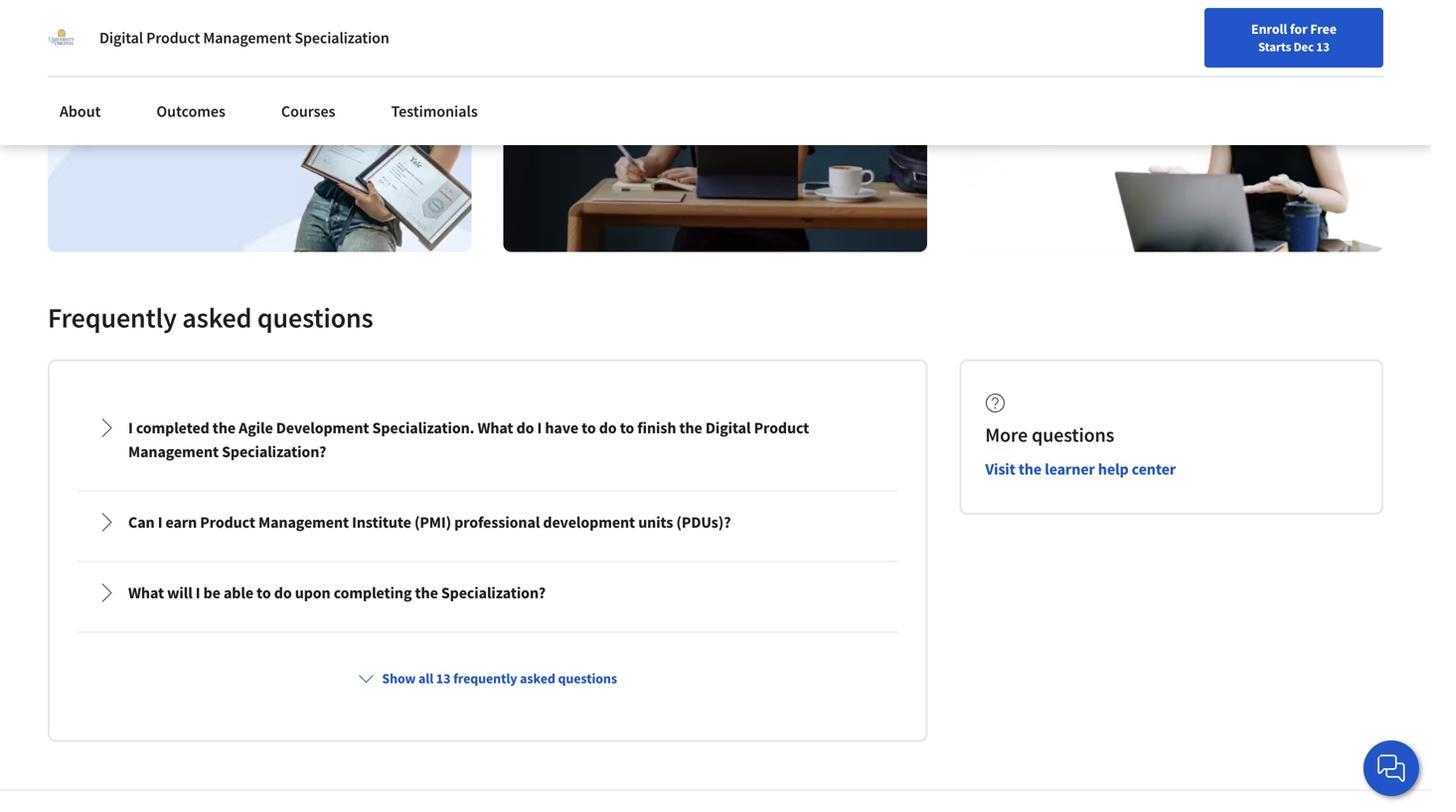 Task type: describe. For each thing, give the bounding box(es) containing it.
courses link
[[269, 89, 348, 133]]

finish
[[638, 418, 677, 438]]

outcomes link
[[145, 89, 238, 133]]

development
[[276, 418, 369, 438]]

be
[[203, 583, 221, 603]]

frequently
[[453, 670, 517, 688]]

i completed the agile development specialization. what do i have to do to finish the digital product management specialization? button
[[81, 400, 895, 480]]

able
[[224, 583, 254, 603]]

chat with us image
[[1376, 753, 1408, 785]]

show all 13 frequently asked questions button
[[350, 661, 625, 696]]

specialization
[[295, 28, 389, 48]]

project management institute website image
[[523, 586, 539, 602]]

dec
[[1294, 39, 1315, 55]]

frequently
[[48, 300, 177, 335]]

management inside dropdown button
[[259, 513, 349, 532]]

0 vertical spatial management
[[203, 28, 292, 48]]

visit
[[986, 459, 1016, 479]]

2 horizontal spatial questions
[[1032, 423, 1115, 447]]

about
[[60, 101, 101, 121]]

show notifications image
[[1201, 25, 1224, 49]]

show
[[382, 670, 416, 688]]

professional
[[455, 513, 540, 532]]

0 horizontal spatial what
[[128, 583, 164, 603]]

units
[[639, 513, 674, 532]]

specialization? inside i completed the agile development specialization. what do i have to do to finish the digital product management specialization?
[[222, 442, 326, 462]]

more questions
[[986, 423, 1115, 447]]

0 vertical spatial digital
[[99, 28, 143, 48]]

development
[[543, 513, 635, 532]]

2 horizontal spatial do
[[599, 418, 617, 438]]

specialization.
[[372, 418, 475, 438]]

courses
[[281, 101, 336, 121]]

asked inside dropdown button
[[520, 670, 556, 688]]

the right completing
[[415, 583, 438, 603]]

i inside dropdown button
[[158, 513, 162, 532]]

more
[[986, 423, 1028, 447]]



Task type: vqa. For each thing, say whether or not it's contained in the screenshot.
the have
yes



Task type: locate. For each thing, give the bounding box(es) containing it.
opens in a new tab image
[[451, 515, 467, 531]]

completed
[[136, 418, 210, 438]]

i right 'can'
[[158, 513, 162, 532]]

what will i be able to do upon completing the specialization?
[[128, 583, 546, 603]]

product inside can i earn product management institute (pmi) professional development units (pdus)? dropdown button
[[200, 513, 255, 532]]

2 vertical spatial questions
[[558, 670, 617, 688]]

i left have
[[537, 418, 542, 438]]

1 horizontal spatial to
[[582, 418, 596, 438]]

0 vertical spatial specialization?
[[222, 442, 326, 462]]

asked
[[182, 300, 252, 335], [520, 670, 556, 688]]

1 vertical spatial specialization?
[[441, 583, 546, 603]]

0 vertical spatial asked
[[182, 300, 252, 335]]

management inside i completed the agile development specialization. what do i have to do to finish the digital product management specialization?
[[128, 442, 219, 462]]

2 horizontal spatial to
[[620, 418, 635, 438]]

do left have
[[517, 418, 534, 438]]

0 horizontal spatial asked
[[182, 300, 252, 335]]

institute
[[352, 513, 412, 532]]

specialization? inside dropdown button
[[441, 583, 546, 603]]

1 vertical spatial questions
[[1032, 423, 1115, 447]]

will
[[167, 583, 193, 603]]

earn
[[166, 513, 197, 532]]

testimonials link
[[379, 89, 490, 133]]

center
[[1132, 459, 1176, 479]]

to right the able
[[257, 583, 271, 603]]

enroll for free starts dec 13
[[1252, 20, 1337, 55]]

digital right finish
[[706, 418, 751, 438]]

1 horizontal spatial questions
[[558, 670, 617, 688]]

visit the learner help center link
[[986, 459, 1176, 479]]

digital
[[99, 28, 143, 48], [706, 418, 751, 438]]

the right visit
[[1019, 459, 1042, 479]]

coursera image
[[24, 16, 150, 48]]

1 vertical spatial product
[[754, 418, 810, 438]]

0 horizontal spatial questions
[[257, 300, 373, 335]]

1 horizontal spatial asked
[[520, 670, 556, 688]]

1 vertical spatial asked
[[520, 670, 556, 688]]

do
[[517, 418, 534, 438], [599, 418, 617, 438], [274, 583, 292, 603]]

university of virginia image
[[48, 24, 76, 52]]

None search field
[[283, 12, 612, 52]]

0 vertical spatial questions
[[257, 300, 373, 335]]

free
[[1311, 20, 1337, 38]]

what left have
[[478, 418, 514, 438]]

1 vertical spatial digital
[[706, 418, 751, 438]]

enroll
[[1252, 20, 1288, 38]]

digital inside i completed the agile development specialization. what do i have to do to finish the digital product management specialization?
[[706, 418, 751, 438]]

what will i be able to do upon completing the specialization? button
[[81, 565, 895, 621]]

13 down free
[[1317, 39, 1330, 55]]

collapsed list
[[74, 393, 902, 808]]

2 vertical spatial management
[[259, 513, 349, 532]]

can i earn product management institute (pmi) professional development units (pdus)?
[[128, 513, 731, 532]]

1 horizontal spatial what
[[478, 418, 514, 438]]

i
[[128, 418, 133, 438], [537, 418, 542, 438], [158, 513, 162, 532], [196, 583, 200, 603]]

do right have
[[599, 418, 617, 438]]

questions inside dropdown button
[[558, 670, 617, 688]]

0 horizontal spatial do
[[274, 583, 292, 603]]

13 inside show all 13 frequently asked questions dropdown button
[[436, 670, 451, 688]]

for
[[1291, 20, 1308, 38]]

management
[[203, 28, 292, 48], [128, 442, 219, 462], [259, 513, 349, 532]]

menu item
[[1052, 20, 1180, 85]]

product
[[146, 28, 200, 48], [754, 418, 810, 438], [200, 513, 255, 532]]

0 vertical spatial what
[[478, 418, 514, 438]]

1 horizontal spatial digital
[[706, 418, 751, 438]]

1 horizontal spatial 13
[[1317, 39, 1330, 55]]

0 vertical spatial product
[[146, 28, 200, 48]]

digital right the university of virginia icon on the left top of the page
[[99, 28, 143, 48]]

learner
[[1045, 459, 1096, 479]]

0 horizontal spatial specialization?
[[222, 442, 326, 462]]

to right have
[[582, 418, 596, 438]]

0 vertical spatial 13
[[1317, 39, 1330, 55]]

the left agile
[[213, 418, 236, 438]]

outcomes
[[157, 101, 226, 121]]

visit the learner help center
[[986, 459, 1176, 479]]

can i earn product management institute (pmi) professional development units (pdus)? button
[[81, 495, 895, 550]]

(pmi)
[[415, 513, 451, 532]]

digital product management specialization
[[99, 28, 389, 48]]

what
[[478, 418, 514, 438], [128, 583, 164, 603]]

about link
[[48, 89, 113, 133]]

(pdus)?
[[677, 513, 731, 532]]

1 vertical spatial 13
[[436, 670, 451, 688]]

2 vertical spatial product
[[200, 513, 255, 532]]

specialization? down agile
[[222, 442, 326, 462]]

i left be
[[196, 583, 200, 603]]

help
[[1099, 459, 1129, 479]]

1 horizontal spatial specialization?
[[441, 583, 546, 603]]

completing
[[334, 583, 412, 603]]

1 horizontal spatial do
[[517, 418, 534, 438]]

product inside i completed the agile development specialization. what do i have to do to finish the digital product management specialization?
[[754, 418, 810, 438]]

testimonials
[[391, 101, 478, 121]]

frequently asked questions
[[48, 300, 373, 335]]

agile
[[239, 418, 273, 438]]

what left will
[[128, 583, 164, 603]]

1 vertical spatial management
[[128, 442, 219, 462]]

management up outcomes link
[[203, 28, 292, 48]]

starts
[[1259, 39, 1292, 55]]

13 inside enroll for free starts dec 13
[[1317, 39, 1330, 55]]

show all 13 frequently asked questions
[[382, 670, 617, 688]]

the
[[213, 418, 236, 438], [680, 418, 703, 438], [1019, 459, 1042, 479], [415, 583, 438, 603]]

what inside i completed the agile development specialization. what do i have to do to finish the digital product management specialization?
[[478, 418, 514, 438]]

13
[[1317, 39, 1330, 55], [436, 670, 451, 688]]

have
[[545, 418, 579, 438]]

do left upon
[[274, 583, 292, 603]]

the right finish
[[680, 418, 703, 438]]

management down the completed
[[128, 442, 219, 462]]

13 right all in the bottom of the page
[[436, 670, 451, 688]]

0 horizontal spatial to
[[257, 583, 271, 603]]

upon
[[295, 583, 331, 603]]

questions
[[257, 300, 373, 335], [1032, 423, 1115, 447], [558, 670, 617, 688]]

management up upon
[[259, 513, 349, 532]]

0 horizontal spatial 13
[[436, 670, 451, 688]]

specialization?
[[222, 442, 326, 462], [441, 583, 546, 603]]

can
[[128, 513, 155, 532]]

0 horizontal spatial digital
[[99, 28, 143, 48]]

specialization? down the professional
[[441, 583, 546, 603]]

i left the completed
[[128, 418, 133, 438]]

to
[[582, 418, 596, 438], [620, 418, 635, 438], [257, 583, 271, 603]]

all
[[419, 670, 434, 688]]

i completed the agile development specialization. what do i have to do to finish the digital product management specialization?
[[128, 418, 810, 462]]

1 vertical spatial what
[[128, 583, 164, 603]]

to left finish
[[620, 418, 635, 438]]



